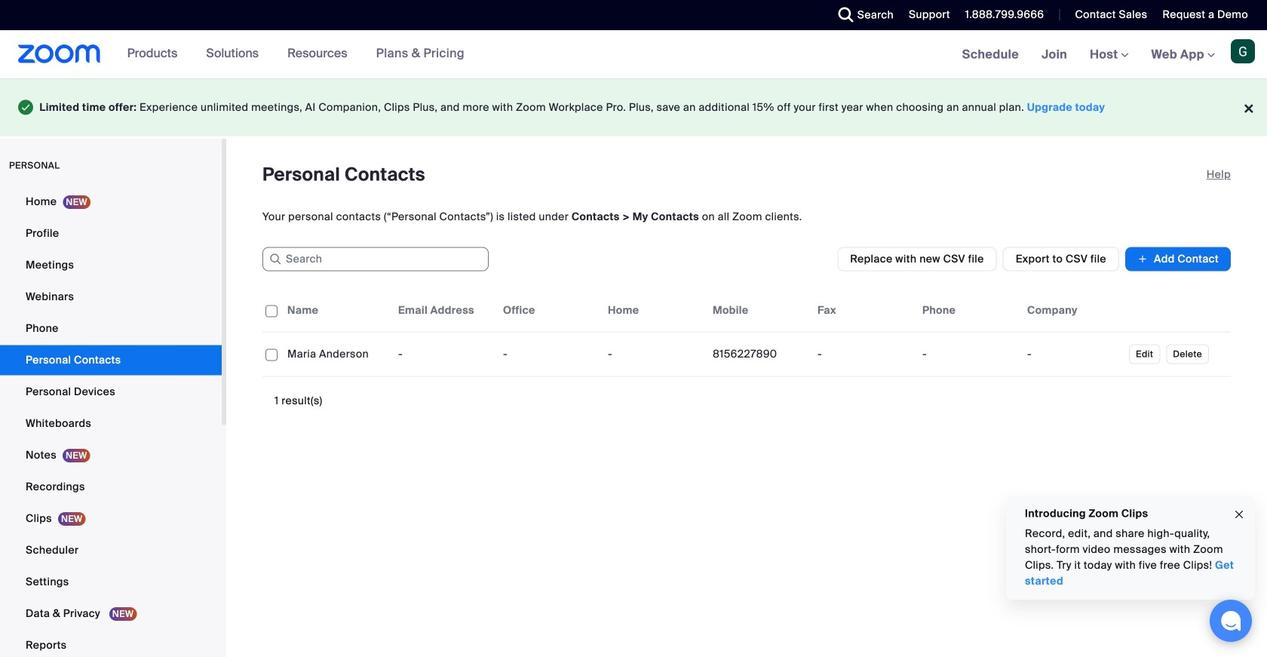 Task type: describe. For each thing, give the bounding box(es) containing it.
Search Contacts Input text field
[[263, 247, 489, 271]]

add image
[[1138, 252, 1148, 267]]

product information navigation
[[101, 30, 476, 78]]

personal menu menu
[[0, 187, 222, 657]]

type image
[[18, 97, 34, 118]]

meetings navigation
[[951, 30, 1267, 80]]

zoom logo image
[[18, 45, 101, 63]]

open chat image
[[1221, 610, 1242, 631]]

profile picture image
[[1231, 39, 1255, 63]]



Task type: vqa. For each thing, say whether or not it's contained in the screenshot.
Settings inside personal menu "menu"
no



Task type: locate. For each thing, give the bounding box(es) containing it.
1 cell from the left
[[917, 339, 1021, 369]]

close image
[[1233, 506, 1246, 523]]

application
[[263, 289, 1231, 377]]

cell
[[917, 339, 1021, 369], [1021, 339, 1126, 369]]

banner
[[0, 30, 1267, 80]]

footer
[[0, 78, 1267, 136]]

2 cell from the left
[[1021, 339, 1126, 369]]



